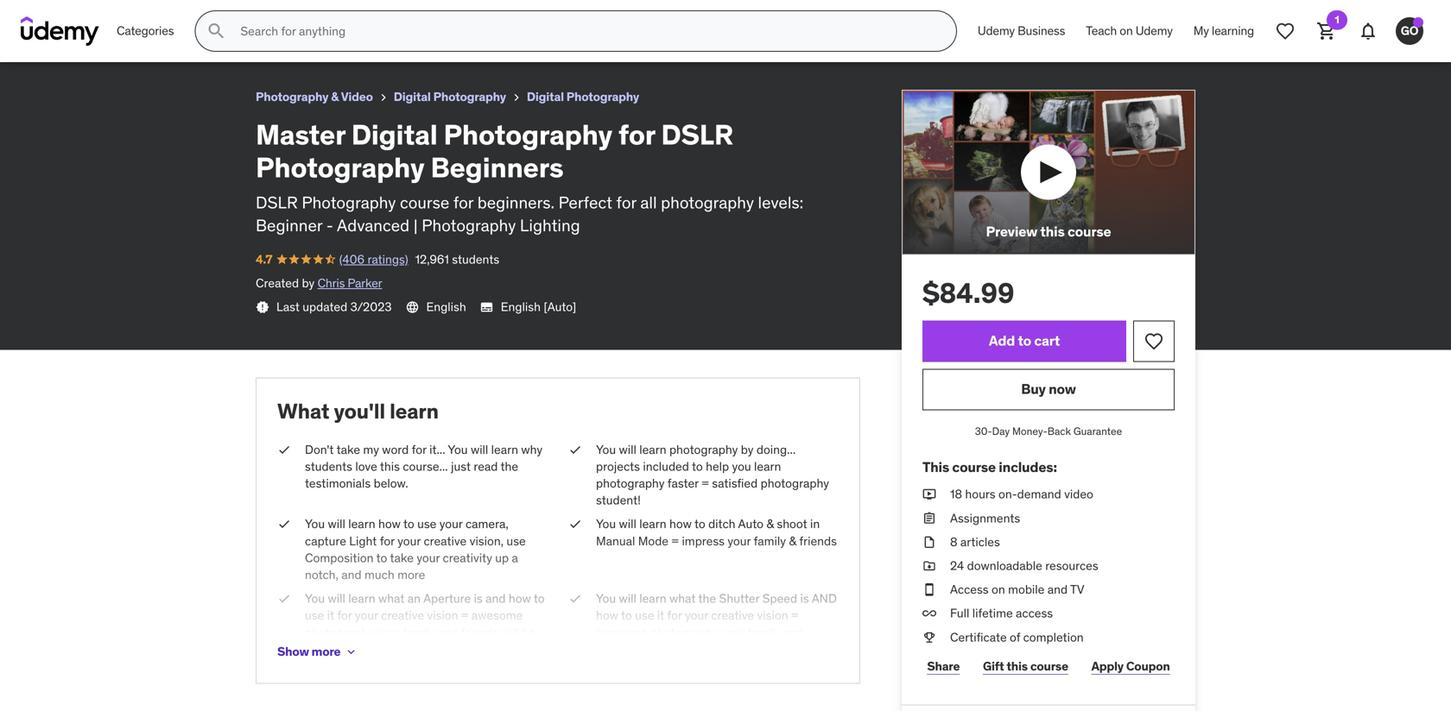 Task type: locate. For each thing, give the bounding box(es) containing it.
1 it from the left
[[327, 608, 334, 624]]

0 horizontal spatial on
[[992, 582, 1005, 598]]

0 vertical spatial (406 ratings)
[[51, 30, 120, 46]]

you for you will learn photography by doing... projects included to help you learn photography faster = satisfied photography student!
[[596, 442, 616, 458]]

1 horizontal spatial be
[[657, 642, 671, 658]]

how inside you will learn how to ditch auto & shoot in manual mode = impress your family & friends
[[669, 517, 692, 532]]

submit search image
[[206, 21, 227, 41]]

1 envious from the left
[[305, 642, 346, 658]]

vision inside the you will learn what the shutter speed is and how to use it for your creative vision = awesome photography your family and friends will be envious of.
[[757, 608, 788, 624]]

digital photography for 2nd digital photography link from right
[[394, 89, 506, 105]]

is right 'aperture'
[[474, 591, 483, 607]]

share
[[927, 659, 960, 675]]

take left 'my'
[[337, 442, 360, 458]]

beginners for master digital photography for dslr photography beginners
[[347, 7, 415, 25]]

and down composition
[[341, 568, 362, 583]]

1 digital photography from the left
[[394, 89, 506, 105]]

12,961 students down | at the top
[[415, 252, 499, 267]]

access
[[950, 582, 989, 598]]

course
[[400, 192, 449, 213], [1068, 223, 1111, 241], [952, 459, 996, 476], [1030, 659, 1068, 675]]

1 english from the left
[[426, 299, 466, 315]]

video
[[1064, 487, 1094, 503]]

1 horizontal spatial ratings)
[[368, 252, 408, 267]]

1 vertical spatial the
[[698, 591, 716, 607]]

and down 'aperture'
[[438, 625, 458, 641]]

awesome inside you will learn what an aperture is and how to use it for your creative vision = awesome photography your family and friends will be envious of.
[[472, 608, 523, 624]]

my
[[363, 442, 379, 458]]

0 vertical spatial this
[[1040, 223, 1065, 241]]

my learning link
[[1183, 10, 1265, 52]]

learn up light
[[348, 517, 375, 532]]

0 horizontal spatial this
[[380, 459, 400, 475]]

this for gift
[[1007, 659, 1028, 675]]

1 horizontal spatial the
[[698, 591, 716, 607]]

updated
[[303, 299, 347, 315]]

0 horizontal spatial is
[[474, 591, 483, 607]]

digital right 'video'
[[394, 89, 431, 105]]

you down "manual"
[[596, 591, 616, 607]]

you up just on the left bottom of page
[[448, 442, 468, 458]]

creative down 'an'
[[381, 608, 424, 624]]

on up full lifetime access
[[992, 582, 1005, 598]]

for inside you will learn what an aperture is and how to use it for your creative vision = awesome photography your family and friends will be envious of.
[[337, 608, 352, 624]]

you inside you will learn what an aperture is and how to use it for your creative vision = awesome photography your family and friends will be envious of.
[[305, 591, 325, 607]]

0 vertical spatial master
[[14, 7, 59, 25]]

it
[[327, 608, 334, 624], [657, 608, 664, 624]]

use down course...
[[417, 517, 437, 532]]

= inside you will learn photography by doing... projects included to help you learn photography faster = satisfied photography student!
[[702, 476, 709, 492]]

1 horizontal spatial udemy
[[1136, 23, 1173, 39]]

udemy image
[[21, 16, 99, 46]]

course up | at the top
[[400, 192, 449, 213]]

xsmall image for don't take my word for it... you will learn why students love this course... just read the testimonials below.
[[277, 442, 291, 459]]

you up projects
[[596, 442, 616, 458]]

= down 'aperture'
[[461, 608, 469, 624]]

what for your
[[669, 591, 696, 607]]

by up "you"
[[741, 442, 754, 458]]

add to cart button
[[923, 321, 1126, 362]]

udemy business link
[[967, 10, 1076, 52]]

=
[[702, 476, 709, 492], [672, 534, 679, 549], [461, 608, 469, 624], [791, 608, 799, 624]]

english right closed captions image
[[501, 299, 541, 315]]

1 vertical spatial beginners
[[431, 150, 564, 185]]

2 vertical spatial &
[[789, 534, 796, 549]]

0 horizontal spatial digital photography
[[394, 89, 506, 105]]

1 vertical spatial ratings)
[[368, 252, 408, 267]]

satisfied
[[712, 476, 758, 492]]

0 horizontal spatial master
[[14, 7, 59, 25]]

learn inside you will learn what an aperture is and how to use it for your creative vision = awesome photography your family and friends will be envious of.
[[348, 591, 375, 607]]

1 vertical spatial by
[[741, 442, 754, 458]]

0 vertical spatial beginners
[[347, 7, 415, 25]]

1 vision from the left
[[427, 608, 458, 624]]

you down the notch,
[[305, 591, 325, 607]]

creative down shutter
[[711, 608, 754, 624]]

24 downloadable resources
[[950, 559, 1099, 574]]

2 vertical spatial students
[[305, 459, 352, 475]]

doing...
[[757, 442, 796, 458]]

0 horizontal spatial students
[[163, 30, 211, 46]]

you up "manual"
[[596, 517, 616, 532]]

0 horizontal spatial the
[[501, 459, 518, 475]]

0 vertical spatial (406
[[51, 30, 76, 46]]

1 vertical spatial 4.7
[[256, 252, 272, 267]]

2 udemy from the left
[[1136, 23, 1173, 39]]

= down help
[[702, 476, 709, 492]]

this for preview
[[1040, 223, 1065, 241]]

1 vertical spatial master
[[256, 117, 345, 152]]

you inside don't take my word for it... you will learn why students love this course... just read the testimonials below.
[[448, 442, 468, 458]]

for right categories
[[198, 7, 216, 25]]

beginners up 'video'
[[347, 7, 415, 25]]

back
[[1048, 425, 1071, 438]]

1 horizontal spatial 12,961 students
[[415, 252, 499, 267]]

0 vertical spatial take
[[337, 442, 360, 458]]

learn inside you will learn how to use your camera, capture light for your creative vision, use composition to take your creativity up a notch, and much more
[[348, 517, 375, 532]]

xsmall image left 8
[[923, 534, 936, 551]]

(406 left "categories" dropdown button
[[51, 30, 76, 46]]

1 horizontal spatial beginners
[[431, 150, 564, 185]]

you
[[732, 459, 751, 475]]

what inside you will learn what an aperture is and how to use it for your creative vision = awesome photography your family and friends will be envious of.
[[378, 591, 405, 607]]

beginners
[[347, 7, 415, 25], [431, 150, 564, 185]]

vision down speed
[[757, 608, 788, 624]]

xsmall image for you will learn how to use your camera, capture light for your creative vision, use composition to take your creativity up a notch, and much more
[[277, 516, 291, 533]]

0 horizontal spatial wishlist image
[[1144, 331, 1164, 352]]

take
[[337, 442, 360, 458], [390, 551, 414, 566]]

12,961 left submit search icon
[[127, 30, 161, 46]]

english right course language icon at the left top
[[426, 299, 466, 315]]

xsmall image left last
[[256, 301, 270, 314]]

xsmall image left full
[[923, 606, 936, 623]]

learn inside the you will learn what the shutter speed is and how to use it for your creative vision = awesome photography your family and friends will be envious of.
[[639, 591, 667, 607]]

use
[[417, 517, 437, 532], [507, 534, 526, 549], [305, 608, 324, 624], [635, 608, 654, 624]]

your
[[439, 517, 463, 532], [398, 534, 421, 549], [728, 534, 751, 549], [417, 551, 440, 566], [355, 608, 378, 624], [685, 608, 708, 624], [376, 625, 400, 641], [722, 625, 745, 641]]

family inside you will learn how to ditch auto & shoot in manual mode = impress your family & friends
[[754, 534, 786, 549]]

dslr for master digital photography for dslr photography beginners
[[219, 7, 256, 25]]

coupon
[[1126, 659, 1170, 675]]

apply coupon
[[1092, 659, 1170, 675]]

xsmall image left 18
[[923, 487, 936, 503]]

digital photography link
[[394, 86, 506, 108], [527, 86, 639, 108]]

1 vertical spatial dslr
[[661, 117, 733, 152]]

xsmall image
[[510, 91, 523, 105], [256, 301, 270, 314], [277, 442, 291, 459], [923, 487, 936, 503], [923, 534, 936, 551], [923, 606, 936, 623], [923, 630, 936, 647], [344, 646, 358, 659]]

1 horizontal spatial english
[[501, 299, 541, 315]]

students down master digital photography for dslr photography beginners
[[163, 30, 211, 46]]

0 horizontal spatial friends
[[461, 625, 499, 641]]

1 vertical spatial awesome
[[596, 625, 647, 641]]

it inside the you will learn what the shutter speed is and how to use it for your creative vision = awesome photography your family and friends will be envious of.
[[657, 608, 664, 624]]

1 what from the left
[[378, 591, 405, 607]]

by left chris
[[302, 275, 315, 291]]

1 horizontal spatial take
[[390, 551, 414, 566]]

mobile
[[1008, 582, 1045, 598]]

to
[[1018, 332, 1031, 350], [692, 459, 703, 475], [403, 517, 414, 532], [694, 517, 706, 532], [376, 551, 387, 566], [534, 591, 545, 607], [621, 608, 632, 624]]

learn up mode at the bottom left
[[639, 517, 667, 532]]

you will learn what an aperture is and how to use it for your creative vision = awesome photography your family and friends will be envious of.
[[305, 591, 545, 658]]

1 vertical spatial &
[[767, 517, 774, 532]]

udemy
[[978, 23, 1015, 39], [1136, 23, 1173, 39]]

2 vertical spatial this
[[1007, 659, 1028, 675]]

0 vertical spatial the
[[501, 459, 518, 475]]

1 is from the left
[[474, 591, 483, 607]]

for right light
[[380, 534, 395, 549]]

0 vertical spatial awesome
[[472, 608, 523, 624]]

you'll
[[334, 399, 385, 425]]

0 vertical spatial friends
[[799, 534, 837, 549]]

2 vertical spatial dslr
[[256, 192, 298, 213]]

creative inside the you will learn what the shutter speed is and how to use it for your creative vision = awesome photography your family and friends will be envious of.
[[711, 608, 754, 624]]

of.
[[349, 642, 363, 658], [718, 642, 731, 658]]

0 horizontal spatial &
[[331, 89, 339, 105]]

1 horizontal spatial digital photography link
[[527, 86, 639, 108]]

resources
[[1045, 559, 1099, 574]]

2 envious from the left
[[674, 642, 715, 658]]

to inside you will learn photography by doing... projects included to help you learn photography faster = satisfied photography student!
[[692, 459, 703, 475]]

your inside you will learn how to ditch auto & shoot in manual mode = impress your family & friends
[[728, 534, 751, 549]]

(406 up 'chris parker' link
[[339, 252, 365, 267]]

0 vertical spatial more
[[397, 568, 425, 583]]

udemy left business
[[978, 23, 1015, 39]]

1 horizontal spatial (406
[[339, 252, 365, 267]]

is left the and
[[800, 591, 809, 607]]

0 horizontal spatial awesome
[[472, 608, 523, 624]]

learn down much
[[348, 591, 375, 607]]

share button
[[923, 650, 965, 685]]

2 horizontal spatial friends
[[799, 534, 837, 549]]

it down mode at the bottom left
[[657, 608, 664, 624]]

you inside you will learn how to ditch auto & shoot in manual mode = impress your family & friends
[[596, 517, 616, 532]]

and inside the you will learn what the shutter speed is and how to use it for your creative vision = awesome photography your family and friends will be envious of.
[[783, 625, 803, 641]]

family down 'an'
[[403, 625, 435, 641]]

preview this course
[[986, 223, 1111, 241]]

manual
[[596, 534, 635, 549]]

xsmall image for you will learn photography by doing... projects included to help you learn photography faster = satisfied photography student!
[[568, 442, 582, 459]]

1 horizontal spatial envious
[[674, 642, 715, 658]]

for up course...
[[412, 442, 427, 458]]

what left 'an'
[[378, 591, 405, 607]]

learn down mode at the bottom left
[[639, 591, 667, 607]]

0 horizontal spatial vision
[[427, 608, 458, 624]]

learn inside you will learn how to ditch auto & shoot in manual mode = impress your family & friends
[[639, 517, 667, 532]]

go link
[[1389, 10, 1431, 52]]

articles
[[961, 535, 1000, 550]]

digital photography
[[394, 89, 506, 105], [527, 89, 639, 105]]

0 vertical spatial 12,961
[[127, 30, 161, 46]]

xsmall image for you will learn what the shutter speed is and how to use it for your creative vision = awesome photography your family and friends will be envious of.
[[568, 591, 582, 608]]

12,961 down | at the top
[[415, 252, 449, 267]]

1 vertical spatial 12,961 students
[[415, 252, 499, 267]]

english for english
[[426, 299, 466, 315]]

below.
[[374, 476, 408, 492]]

this
[[923, 459, 949, 476]]

& down shoot
[[789, 534, 796, 549]]

beginners inside master digital photography for dslr photography beginners dslr photography course for beginners. perfect for all photography levels: beginner - advanced | photography lighting
[[431, 150, 564, 185]]

digital
[[62, 7, 106, 25], [394, 89, 431, 105], [527, 89, 564, 105], [351, 117, 438, 152]]

for up show more button
[[337, 608, 352, 624]]

2 is from the left
[[800, 591, 809, 607]]

vision down 'aperture'
[[427, 608, 458, 624]]

0 horizontal spatial of.
[[349, 642, 363, 658]]

how up impress
[[669, 517, 692, 532]]

will inside you will learn how to ditch auto & shoot in manual mode = impress your family & friends
[[619, 517, 637, 532]]

[auto]
[[544, 299, 576, 315]]

0 horizontal spatial beginners
[[347, 7, 415, 25]]

xsmall image for access on mobile and tv
[[923, 582, 936, 599]]

0 horizontal spatial it
[[327, 608, 334, 624]]

more right show
[[312, 644, 341, 660]]

= inside you will learn what an aperture is and how to use it for your creative vision = awesome photography your family and friends will be envious of.
[[461, 608, 469, 624]]

for left beginners.
[[453, 192, 474, 213]]

how down 'a'
[[509, 591, 531, 607]]

1 horizontal spatial is
[[800, 591, 809, 607]]

you for you will learn how to ditch auto & shoot in manual mode = impress your family & friends
[[596, 517, 616, 532]]

envious
[[305, 642, 346, 658], [674, 642, 715, 658]]

faster
[[668, 476, 699, 492]]

to inside you will learn how to ditch auto & shoot in manual mode = impress your family & friends
[[694, 517, 706, 532]]

2 english from the left
[[501, 299, 541, 315]]

1 horizontal spatial digital photography
[[527, 89, 639, 105]]

xsmall image up share
[[923, 630, 936, 647]]

0 horizontal spatial ratings)
[[79, 30, 120, 46]]

how down "manual"
[[596, 608, 618, 624]]

0 vertical spatial by
[[302, 275, 315, 291]]

1 horizontal spatial &
[[767, 517, 774, 532]]

2 what from the left
[[669, 591, 696, 607]]

& right auto
[[767, 517, 774, 532]]

you inside you will learn how to use your camera, capture light for your creative vision, use composition to take your creativity up a notch, and much more
[[305, 517, 325, 532]]

categories
[[117, 23, 174, 39]]

this right the preview
[[1040, 223, 1065, 241]]

learn for you will learn how to use your camera, capture light for your creative vision, use composition to take your creativity up a notch, and much more
[[348, 517, 375, 532]]

0 horizontal spatial english
[[426, 299, 466, 315]]

the right read
[[501, 459, 518, 475]]

my
[[1194, 23, 1209, 39]]

course down completion on the right bottom of the page
[[1030, 659, 1068, 675]]

1 horizontal spatial what
[[669, 591, 696, 607]]

Search for anything text field
[[237, 16, 935, 46]]

1 horizontal spatial 12,961
[[415, 252, 449, 267]]

is
[[474, 591, 483, 607], [800, 591, 809, 607]]

0 horizontal spatial digital photography link
[[394, 86, 506, 108]]

1 vertical spatial on
[[992, 582, 1005, 598]]

digital down 'video'
[[351, 117, 438, 152]]

of. inside the you will learn what the shutter speed is and how to use it for your creative vision = awesome photography your family and friends will be envious of.
[[718, 642, 731, 658]]

0 vertical spatial students
[[163, 30, 211, 46]]

photography inside you will learn what an aperture is and how to use it for your creative vision = awesome photography your family and friends will be envious of.
[[305, 625, 374, 641]]

course right the preview
[[1068, 223, 1111, 241]]

learn
[[390, 399, 439, 425], [491, 442, 518, 458], [639, 442, 667, 458], [754, 459, 781, 475], [348, 517, 375, 532], [639, 517, 667, 532], [348, 591, 375, 607], [639, 591, 667, 607]]

to inside button
[[1018, 332, 1031, 350]]

0 vertical spatial dslr
[[219, 7, 256, 25]]

1 horizontal spatial wishlist image
[[1275, 21, 1296, 41]]

= right mode at the bottom left
[[672, 534, 679, 549]]

of
[[1010, 630, 1020, 646]]

learn inside don't take my word for it... you will learn why students love this course... just read the testimonials below.
[[491, 442, 518, 458]]

take up much
[[390, 551, 414, 566]]

for up all
[[619, 117, 655, 152]]

beginners up beginners.
[[431, 150, 564, 185]]

on for access
[[992, 582, 1005, 598]]

0 horizontal spatial be
[[522, 625, 536, 641]]

on for teach
[[1120, 23, 1133, 39]]

parker
[[348, 275, 382, 291]]

of. down shutter
[[718, 642, 731, 658]]

this inside button
[[1040, 223, 1065, 241]]

for inside the you will learn what the shutter speed is and how to use it for your creative vision = awesome photography your family and friends will be envious of.
[[667, 608, 682, 624]]

learn for you will learn what the shutter speed is and how to use it for your creative vision = awesome photography your family and friends will be envious of.
[[639, 591, 667, 607]]

1 udemy from the left
[[978, 23, 1015, 39]]

learn up included
[[639, 442, 667, 458]]

teach
[[1086, 23, 1117, 39]]

&
[[331, 89, 339, 105], [767, 517, 774, 532], [789, 534, 796, 549]]

course up hours in the bottom right of the page
[[952, 459, 996, 476]]

it up show more button
[[327, 608, 334, 624]]

2 horizontal spatial this
[[1040, 223, 1065, 241]]

1 vertical spatial wishlist image
[[1144, 331, 1164, 352]]

family down auto
[[754, 534, 786, 549]]

0 vertical spatial be
[[522, 625, 536, 641]]

xsmall image left don't
[[277, 442, 291, 459]]

1 vertical spatial (406 ratings)
[[339, 252, 408, 267]]

student!
[[596, 493, 641, 509]]

gift this course
[[983, 659, 1068, 675]]

this up below.
[[380, 459, 400, 475]]

shutter
[[719, 591, 760, 607]]

1 vertical spatial this
[[380, 459, 400, 475]]

of. right "show more"
[[349, 642, 363, 658]]

1 vertical spatial students
[[452, 252, 499, 267]]

use inside the you will learn what the shutter speed is and how to use it for your creative vision = awesome photography your family and friends will be envious of.
[[635, 608, 654, 624]]

you up capture
[[305, 517, 325, 532]]

friends inside the you will learn what the shutter speed is and how to use it for your creative vision = awesome photography your family and friends will be envious of.
[[596, 642, 634, 658]]

master inside master digital photography for dslr photography beginners dslr photography course for beginners. perfect for all photography levels: beginner - advanced | photography lighting
[[256, 117, 345, 152]]

an
[[408, 591, 421, 607]]

use up "show more"
[[305, 608, 324, 624]]

included
[[643, 459, 689, 475]]

more up 'an'
[[397, 568, 425, 583]]

creative up creativity
[[424, 534, 467, 549]]

master for master digital photography for dslr photography beginners
[[14, 7, 59, 25]]

what inside the you will learn what the shutter speed is and how to use it for your creative vision = awesome photography your family and friends will be envious of.
[[669, 591, 696, 607]]

add to cart
[[989, 332, 1060, 350]]

students inside don't take my word for it... you will learn why students love this course... just read the testimonials below.
[[305, 459, 352, 475]]

1 horizontal spatial on
[[1120, 23, 1133, 39]]

beginners for master digital photography for dslr photography beginners dslr photography course for beginners. perfect for all photography levels: beginner - advanced | photography lighting
[[431, 150, 564, 185]]

downloadable
[[967, 559, 1043, 574]]

on right teach
[[1120, 23, 1133, 39]]

for left all
[[616, 192, 637, 213]]

1 horizontal spatial it
[[657, 608, 664, 624]]

learn up word
[[390, 399, 439, 425]]

preview this course button
[[902, 90, 1196, 255]]

1 horizontal spatial dslr
[[256, 192, 298, 213]]

you for you will learn how to use your camera, capture light for your creative vision, use composition to take your creativity up a notch, and much more
[[305, 517, 325, 532]]

the left shutter
[[698, 591, 716, 607]]

cart
[[1034, 332, 1060, 350]]

up
[[495, 551, 509, 566]]

1 horizontal spatial by
[[741, 442, 754, 458]]

0 vertical spatial &
[[331, 89, 339, 105]]

family down speed
[[748, 625, 780, 641]]

be inside the you will learn what the shutter speed is and how to use it for your creative vision = awesome photography your family and friends will be envious of.
[[657, 642, 671, 658]]

levels:
[[758, 192, 804, 213]]

2 vision from the left
[[757, 608, 788, 624]]

0 horizontal spatial 4.7
[[14, 30, 31, 46]]

xsmall image for you will learn what an aperture is and how to use it for your creative vision = awesome photography your family and friends will be envious of.
[[277, 591, 291, 608]]

udemy left my
[[1136, 23, 1173, 39]]

1 horizontal spatial vision
[[757, 608, 788, 624]]

0 horizontal spatial 12,961 students
[[127, 30, 211, 46]]

perfect
[[559, 192, 612, 213]]

vision inside you will learn what an aperture is and how to use it for your creative vision = awesome photography your family and friends will be envious of.
[[427, 608, 458, 624]]

to inside you will learn what an aperture is and how to use it for your creative vision = awesome photography your family and friends will be envious of.
[[534, 591, 545, 607]]

1 vertical spatial more
[[312, 644, 341, 660]]

2 digital photography from the left
[[527, 89, 639, 105]]

and down speed
[[783, 625, 803, 641]]

2 it from the left
[[657, 608, 664, 624]]

students up closed captions image
[[452, 252, 499, 267]]

1 horizontal spatial 4.7
[[256, 252, 272, 267]]

students up testimonials
[[305, 459, 352, 475]]

how down below.
[[378, 517, 401, 532]]

0 horizontal spatial envious
[[305, 642, 346, 658]]

photography
[[109, 7, 194, 25], [259, 7, 344, 25], [256, 89, 329, 105], [433, 89, 506, 105], [566, 89, 639, 105], [444, 117, 613, 152], [256, 150, 425, 185], [302, 192, 396, 213], [422, 215, 516, 236]]

xsmall image right "show more"
[[344, 646, 358, 659]]

how
[[378, 517, 401, 532], [669, 517, 692, 532], [509, 591, 531, 607], [596, 608, 618, 624]]

is inside the you will learn what the shutter speed is and how to use it for your creative vision = awesome photography your family and friends will be envious of.
[[800, 591, 809, 607]]

vision
[[427, 608, 458, 624], [757, 608, 788, 624]]

1 horizontal spatial of.
[[718, 642, 731, 658]]

in
[[810, 517, 820, 532]]

xsmall image
[[376, 91, 390, 105], [568, 442, 582, 459], [923, 510, 936, 527], [277, 516, 291, 533], [568, 516, 582, 533], [923, 558, 936, 575], [923, 582, 936, 599], [277, 591, 291, 608], [568, 591, 582, 608]]

you inside the you will learn what the shutter speed is and how to use it for your creative vision = awesome photography your family and friends will be envious of.
[[596, 591, 616, 607]]

why
[[521, 442, 543, 458]]

0 horizontal spatial more
[[312, 644, 341, 660]]

master digital photography for dslr photography beginners dslr photography course for beginners. perfect for all photography levels: beginner - advanced | photography lighting
[[256, 117, 804, 236]]

1 of. from the left
[[349, 642, 363, 658]]

use down mode at the bottom left
[[635, 608, 654, 624]]

2 vertical spatial friends
[[596, 642, 634, 658]]

& left 'video'
[[331, 89, 339, 105]]

4.7
[[14, 30, 31, 46], [256, 252, 272, 267]]

0 horizontal spatial by
[[302, 275, 315, 291]]

awesome inside the you will learn what the shutter speed is and how to use it for your creative vision = awesome photography your family and friends will be envious of.
[[596, 625, 647, 641]]

use up 'a'
[[507, 534, 526, 549]]

for
[[198, 7, 216, 25], [619, 117, 655, 152], [453, 192, 474, 213], [616, 192, 637, 213], [412, 442, 427, 458], [380, 534, 395, 549], [337, 608, 352, 624], [667, 608, 682, 624]]

the inside don't take my word for it... you will learn why students love this course... just read the testimonials below.
[[501, 459, 518, 475]]

and
[[341, 568, 362, 583], [1048, 582, 1068, 598], [486, 591, 506, 607], [438, 625, 458, 641], [783, 625, 803, 641]]

18 hours on-demand video
[[950, 487, 1094, 503]]

impress
[[682, 534, 725, 549]]

teach on udemy
[[1086, 23, 1173, 39]]

testimonials
[[305, 476, 371, 492]]

wishlist image
[[1275, 21, 1296, 41], [1144, 331, 1164, 352]]

take inside you will learn how to use your camera, capture light for your creative vision, use composition to take your creativity up a notch, and much more
[[390, 551, 414, 566]]

2 horizontal spatial students
[[452, 252, 499, 267]]

you inside you will learn photography by doing... projects included to help you learn photography faster = satisfied photography student!
[[596, 442, 616, 458]]

= down speed
[[791, 608, 799, 624]]

1 horizontal spatial friends
[[596, 642, 634, 658]]

projects
[[596, 459, 640, 475]]

2 of. from the left
[[718, 642, 731, 658]]

mode
[[638, 534, 669, 549]]

1 horizontal spatial students
[[305, 459, 352, 475]]

0 horizontal spatial what
[[378, 591, 405, 607]]

what left shutter
[[669, 591, 696, 607]]

learn up read
[[491, 442, 518, 458]]

1 vertical spatial friends
[[461, 625, 499, 641]]

learn for you will learn what an aperture is and how to use it for your creative vision = awesome photography your family and friends will be envious of.
[[348, 591, 375, 607]]

you for you will learn what the shutter speed is and how to use it for your creative vision = awesome photography your family and friends will be envious of.
[[596, 591, 616, 607]]

for down mode at the bottom left
[[667, 608, 682, 624]]

envious inside the you will learn what the shutter speed is and how to use it for your creative vision = awesome photography your family and friends will be envious of.
[[674, 642, 715, 658]]

this right gift
[[1007, 659, 1028, 675]]

1 vertical spatial be
[[657, 642, 671, 658]]

friends
[[799, 534, 837, 549], [461, 625, 499, 641], [596, 642, 634, 658]]



Task type: vqa. For each thing, say whether or not it's contained in the screenshot.
the topmost #
no



Task type: describe. For each thing, give the bounding box(es) containing it.
and down up
[[486, 591, 506, 607]]

$84.99
[[923, 276, 1015, 310]]

1 digital photography link from the left
[[394, 86, 506, 108]]

access on mobile and tv
[[950, 582, 1085, 598]]

it inside you will learn what an aperture is and how to use it for your creative vision = awesome photography your family and friends will be envious of.
[[327, 608, 334, 624]]

xsmall image for last updated 3/2023
[[256, 301, 270, 314]]

ditch
[[708, 517, 736, 532]]

buy now
[[1021, 381, 1076, 398]]

creative inside you will learn how to use your camera, capture light for your creative vision, use composition to take your creativity up a notch, and much more
[[424, 534, 467, 549]]

1 link
[[1306, 10, 1348, 52]]

go
[[1401, 23, 1419, 39]]

digital inside master digital photography for dslr photography beginners dslr photography course for beginners. perfect for all photography levels: beginner - advanced | photography lighting
[[351, 117, 438, 152]]

= inside the you will learn what the shutter speed is and how to use it for your creative vision = awesome photography your family and friends will be envious of.
[[791, 608, 799, 624]]

add
[[989, 332, 1015, 350]]

advanced
[[337, 215, 410, 236]]

digital down search for anything text box
[[527, 89, 564, 105]]

by inside you will learn photography by doing... projects included to help you learn photography faster = satisfied photography student!
[[741, 442, 754, 458]]

certificate of completion
[[950, 630, 1084, 646]]

created
[[256, 275, 299, 291]]

apply
[[1092, 659, 1124, 675]]

1 horizontal spatial (406 ratings)
[[339, 252, 408, 267]]

xsmall image for certificate of completion
[[923, 630, 936, 647]]

xsmall image for 24 downloadable resources
[[923, 558, 936, 575]]

friends inside you will learn how to ditch auto & shoot in manual mode = impress your family & friends
[[799, 534, 837, 549]]

0 vertical spatial 4.7
[[14, 30, 31, 46]]

1 vertical spatial (406
[[339, 252, 365, 267]]

xsmall image for you will learn how to ditch auto & shoot in manual mode = impress your family & friends
[[568, 516, 582, 533]]

the inside the you will learn what the shutter speed is and how to use it for your creative vision = awesome photography your family and friends will be envious of.
[[698, 591, 716, 607]]

xsmall image for assignments
[[923, 510, 936, 527]]

closed captions image
[[480, 300, 494, 314]]

don't take my word for it... you will learn why students love this course... just read the testimonials below.
[[305, 442, 543, 492]]

guarantee
[[1074, 425, 1122, 438]]

envious inside you will learn what an aperture is and how to use it for your creative vision = awesome photography your family and friends will be envious of.
[[305, 642, 346, 658]]

30-day money-back guarantee
[[975, 425, 1122, 438]]

= inside you will learn how to ditch auto & shoot in manual mode = impress your family & friends
[[672, 534, 679, 549]]

beginner
[[256, 215, 322, 236]]

beginners.
[[477, 192, 555, 213]]

created by chris parker
[[256, 275, 382, 291]]

a
[[512, 551, 518, 566]]

friends inside you will learn what an aperture is and how to use it for your creative vision = awesome photography your family and friends will be envious of.
[[461, 625, 499, 641]]

auto
[[738, 517, 764, 532]]

will inside you will learn how to use your camera, capture light for your creative vision, use composition to take your creativity up a notch, and much more
[[328, 517, 345, 532]]

shoot
[[777, 517, 807, 532]]

2 horizontal spatial &
[[789, 534, 796, 549]]

1 vertical spatial 12,961
[[415, 252, 449, 267]]

english for english [auto]
[[501, 299, 541, 315]]

more inside button
[[312, 644, 341, 660]]

to inside the you will learn what the shutter speed is and how to use it for your creative vision = awesome photography your family and friends will be envious of.
[[621, 608, 632, 624]]

shopping cart with 1 item image
[[1317, 21, 1337, 41]]

0 vertical spatial ratings)
[[79, 30, 120, 46]]

vision,
[[470, 534, 504, 549]]

udemy business
[[978, 23, 1065, 39]]

is inside you will learn what an aperture is and how to use it for your creative vision = awesome photography your family and friends will be envious of.
[[474, 591, 483, 607]]

much
[[365, 568, 395, 583]]

digital photography for 1st digital photography link from right
[[527, 89, 639, 105]]

this course includes:
[[923, 459, 1057, 476]]

help
[[706, 459, 729, 475]]

take inside don't take my word for it... you will learn why students love this course... just read the testimonials below.
[[337, 442, 360, 458]]

xsmall image inside show more button
[[344, 646, 358, 659]]

english [auto]
[[501, 299, 576, 315]]

family inside the you will learn what the shutter speed is and how to use it for your creative vision = awesome photography your family and friends will be envious of.
[[748, 625, 780, 641]]

you for you will learn what an aperture is and how to use it for your creative vision = awesome photography your family and friends will be envious of.
[[305, 591, 325, 607]]

and
[[812, 591, 837, 607]]

xsmall image for full lifetime access
[[923, 606, 936, 623]]

hours
[[965, 487, 996, 503]]

notifications image
[[1358, 21, 1379, 41]]

learn for what you'll learn
[[390, 399, 439, 425]]

for inside don't take my word for it... you will learn why students love this course... just read the testimonials below.
[[412, 442, 427, 458]]

includes:
[[999, 459, 1057, 476]]

it...
[[429, 442, 445, 458]]

capture
[[305, 534, 346, 549]]

learning
[[1212, 23, 1254, 39]]

lifetime
[[972, 606, 1013, 622]]

lighting
[[520, 215, 580, 236]]

full
[[950, 606, 970, 622]]

learn for you will learn how to ditch auto & shoot in manual mode = impress your family & friends
[[639, 517, 667, 532]]

be inside you will learn what an aperture is and how to use it for your creative vision = awesome photography your family and friends will be envious of.
[[522, 625, 536, 641]]

xsmall image up master digital photography for dslr photography beginners dslr photography course for beginners. perfect for all photography levels: beginner - advanced | photography lighting
[[510, 91, 523, 105]]

0 vertical spatial wishlist image
[[1275, 21, 1296, 41]]

notch,
[[305, 568, 339, 583]]

full lifetime access
[[950, 606, 1053, 622]]

learn down doing... in the bottom right of the page
[[754, 459, 781, 475]]

speed
[[762, 591, 797, 607]]

show more button
[[277, 635, 358, 670]]

read
[[474, 459, 498, 475]]

business
[[1018, 23, 1065, 39]]

xsmall image for 8 articles
[[923, 534, 936, 551]]

use inside you will learn what an aperture is and how to use it for your creative vision = awesome photography your family and friends will be envious of.
[[305, 608, 324, 624]]

photography inside the you will learn what the shutter speed is and how to use it for your creative vision = awesome photography your family and friends will be envious of.
[[650, 625, 719, 641]]

now
[[1049, 381, 1076, 398]]

how inside you will learn what an aperture is and how to use it for your creative vision = awesome photography your family and friends will be envious of.
[[509, 591, 531, 607]]

how inside you will learn how to use your camera, capture light for your creative vision, use composition to take your creativity up a notch, and much more
[[378, 517, 401, 532]]

will inside don't take my word for it... you will learn why students love this course... just read the testimonials below.
[[471, 442, 488, 458]]

photography inside master digital photography for dslr photography beginners dslr photography course for beginners. perfect for all photography levels: beginner - advanced | photography lighting
[[661, 192, 754, 213]]

show
[[277, 644, 309, 660]]

24
[[950, 559, 964, 574]]

and inside you will learn how to use your camera, capture light for your creative vision, use composition to take your creativity up a notch, and much more
[[341, 568, 362, 583]]

1
[[1335, 13, 1340, 26]]

course inside master digital photography for dslr photography beginners dslr photography course for beginners. perfect for all photography levels: beginner - advanced | photography lighting
[[400, 192, 449, 213]]

composition
[[305, 551, 374, 566]]

chris parker link
[[318, 275, 382, 291]]

love
[[355, 459, 377, 475]]

digital left categories
[[62, 7, 106, 25]]

family inside you will learn what an aperture is and how to use it for your creative vision = awesome photography your family and friends will be envious of.
[[403, 625, 435, 641]]

what for creative
[[378, 591, 405, 607]]

course...
[[403, 459, 448, 475]]

word
[[382, 442, 409, 458]]

of. inside you will learn what an aperture is and how to use it for your creative vision = awesome photography your family and friends will be envious of.
[[349, 642, 363, 658]]

-
[[326, 215, 333, 236]]

gift this course link
[[978, 650, 1073, 685]]

teach on udemy link
[[1076, 10, 1183, 52]]

aperture
[[423, 591, 471, 607]]

this inside don't take my word for it... you will learn why students love this course... just read the testimonials below.
[[380, 459, 400, 475]]

buy
[[1021, 381, 1046, 398]]

8 articles
[[950, 535, 1000, 550]]

tv
[[1070, 582, 1085, 598]]

all
[[640, 192, 657, 213]]

0 vertical spatial 12,961 students
[[127, 30, 211, 46]]

money-
[[1012, 425, 1048, 438]]

2 digital photography link from the left
[[527, 86, 639, 108]]

more inside you will learn how to use your camera, capture light for your creative vision, use composition to take your creativity up a notch, and much more
[[397, 568, 425, 583]]

course inside button
[[1068, 223, 1111, 241]]

you have alerts image
[[1413, 17, 1424, 28]]

for inside you will learn how to use your camera, capture light for your creative vision, use composition to take your creativity up a notch, and much more
[[380, 534, 395, 549]]

you will learn how to ditch auto & shoot in manual mode = impress your family & friends
[[596, 517, 837, 549]]

and left the tv
[[1048, 582, 1068, 598]]

course language image
[[406, 301, 419, 314]]

xsmall image for 18 hours on-demand video
[[923, 487, 936, 503]]

|
[[414, 215, 418, 236]]

apply coupon button
[[1087, 650, 1175, 685]]

how inside the you will learn what the shutter speed is and how to use it for your creative vision = awesome photography your family and friends will be envious of.
[[596, 608, 618, 624]]

0 horizontal spatial (406
[[51, 30, 76, 46]]

learn for you will learn photography by doing... projects included to help you learn photography faster = satisfied photography student!
[[639, 442, 667, 458]]

access
[[1016, 606, 1053, 622]]

chris
[[318, 275, 345, 291]]

will inside you will learn photography by doing... projects included to help you learn photography faster = satisfied photography student!
[[619, 442, 637, 458]]

0 horizontal spatial (406 ratings)
[[51, 30, 120, 46]]

master for master digital photography for dslr photography beginners dslr photography course for beginners. perfect for all photography levels: beginner - advanced | photography lighting
[[256, 117, 345, 152]]

show more
[[277, 644, 341, 660]]

18
[[950, 487, 962, 503]]

creative inside you will learn what an aperture is and how to use it for your creative vision = awesome photography your family and friends will be envious of.
[[381, 608, 424, 624]]

what you'll learn
[[277, 399, 439, 425]]

dslr for master digital photography for dslr photography beginners dslr photography course for beginners. perfect for all photography levels: beginner - advanced | photography lighting
[[661, 117, 733, 152]]

don't
[[305, 442, 334, 458]]

8
[[950, 535, 958, 550]]

my learning
[[1194, 23, 1254, 39]]



